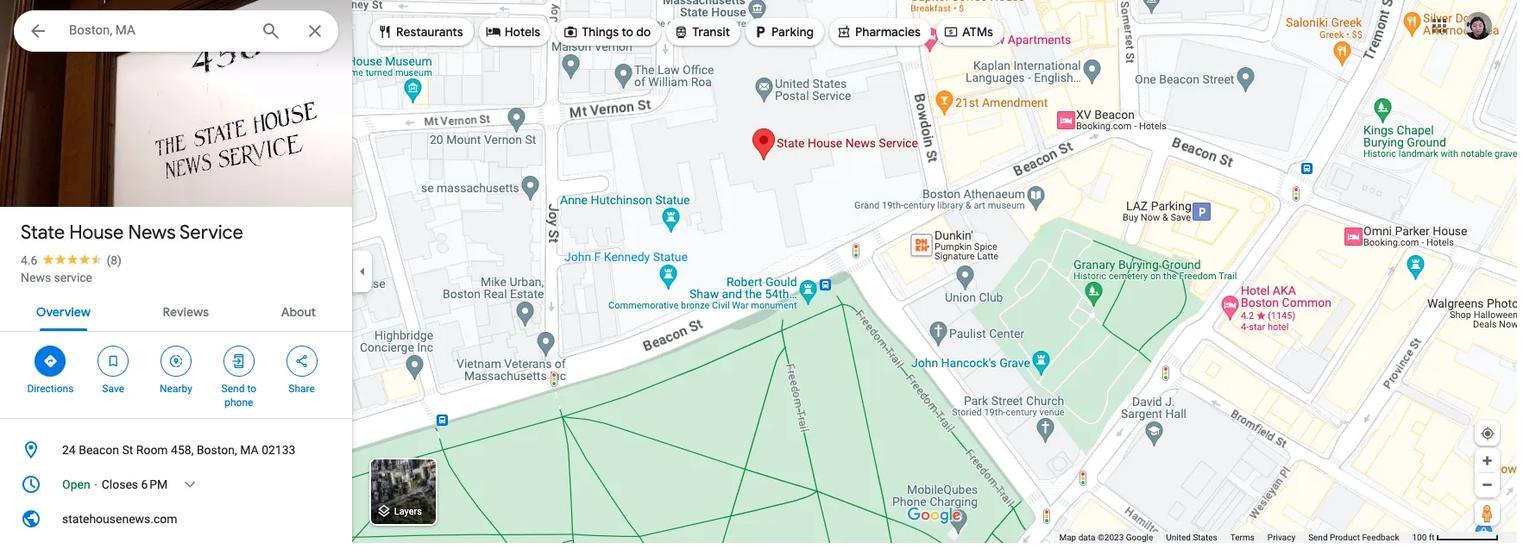 Task type: describe. For each thing, give the bounding box(es) containing it.

[[377, 22, 393, 41]]

state house news service
[[21, 221, 243, 245]]

united
[[1167, 534, 1191, 543]]

 restaurants
[[377, 22, 463, 41]]

02133
[[262, 444, 296, 458]]

news service
[[21, 271, 92, 285]]

state
[[21, 221, 65, 245]]

open ⋅ closes 6 pm
[[62, 478, 168, 492]]

footer inside 'google maps' element
[[1060, 533, 1413, 544]]

house
[[69, 221, 124, 245]]


[[486, 22, 501, 41]]

send product feedback button
[[1309, 533, 1400, 544]]

layers
[[394, 507, 422, 518]]

feedback
[[1363, 534, 1400, 543]]

©2023
[[1098, 534, 1124, 543]]

google maps element
[[0, 0, 1518, 544]]

 search field
[[14, 10, 338, 55]]

6 pm
[[141, 478, 168, 492]]

google account: michele murakami  
(michele.murakami@adept.ai) image
[[1465, 12, 1493, 39]]

about
[[281, 305, 316, 320]]


[[837, 22, 852, 41]]


[[674, 22, 689, 41]]

none field inside boston, ma field
[[69, 20, 247, 41]]


[[168, 352, 184, 371]]

send for send to phone
[[221, 383, 245, 395]]

collapse side panel image
[[353, 262, 372, 281]]

show your location image
[[1481, 426, 1496, 442]]


[[563, 22, 579, 41]]

overview button
[[22, 290, 104, 332]]

transit
[[693, 24, 730, 40]]

4.6 stars image
[[37, 254, 107, 265]]

things
[[582, 24, 619, 40]]


[[294, 352, 310, 371]]

states
[[1193, 534, 1218, 543]]

1 horizontal spatial news
[[128, 221, 176, 245]]


[[753, 22, 768, 41]]

phone
[[225, 397, 253, 409]]

 button
[[14, 10, 62, 55]]

zoom in image
[[1482, 455, 1494, 468]]

open
[[62, 478, 90, 492]]

⋅
[[93, 478, 99, 492]]

ma
[[240, 444, 259, 458]]

(8)
[[107, 254, 122, 268]]

4.6
[[21, 254, 37, 268]]

64
[[44, 171, 60, 187]]

news service button
[[21, 269, 92, 287]]


[[944, 22, 959, 41]]

zoom out image
[[1482, 479, 1494, 492]]

100 ft
[[1413, 534, 1435, 543]]

directions
[[27, 383, 74, 395]]

reviews button
[[149, 290, 223, 332]]

news inside button
[[21, 271, 51, 285]]

actions for state house news service region
[[0, 332, 352, 419]]

restaurants
[[396, 24, 463, 40]]

 things to do
[[563, 22, 651, 41]]

send for send product feedback
[[1309, 534, 1328, 543]]

atms
[[963, 24, 994, 40]]



Task type: locate. For each thing, give the bounding box(es) containing it.
 parking
[[753, 22, 814, 41]]

show street view coverage image
[[1475, 501, 1501, 527]]

footer
[[1060, 533, 1413, 544]]

save
[[102, 383, 124, 395]]

0 vertical spatial news
[[128, 221, 176, 245]]

tab list
[[0, 290, 352, 332]]

 hotels
[[486, 22, 541, 41]]

privacy button
[[1268, 533, 1296, 544]]

100 ft button
[[1413, 534, 1500, 543]]

overview
[[36, 305, 91, 320]]

photo of state house news service image
[[0, 0, 487, 207]]

ft
[[1430, 534, 1435, 543]]

show open hours for the week image
[[182, 477, 198, 493]]

 atms
[[944, 22, 994, 41]]

to up phone
[[247, 383, 256, 395]]

service
[[180, 221, 243, 245]]

statehousenews.com link
[[0, 502, 352, 537]]

tab list containing overview
[[0, 290, 352, 332]]


[[43, 352, 58, 371]]

0 horizontal spatial send
[[221, 383, 245, 395]]

send left product
[[1309, 534, 1328, 543]]

state house news service main content
[[0, 0, 487, 544]]

statehousenews.com
[[62, 513, 178, 527]]

do
[[637, 24, 651, 40]]

room
[[136, 444, 168, 458]]

send up phone
[[221, 383, 245, 395]]


[[231, 352, 247, 371]]

to inside the send to phone
[[247, 383, 256, 395]]

 pharmacies
[[837, 22, 921, 41]]

Boston, MA field
[[14, 10, 338, 52]]

about button
[[267, 290, 330, 332]]

458,
[[171, 444, 194, 458]]

100
[[1413, 534, 1427, 543]]

news right house
[[128, 221, 176, 245]]

product
[[1330, 534, 1361, 543]]

to
[[622, 24, 634, 40], [247, 383, 256, 395]]

information for state house news service region
[[0, 433, 352, 544]]

united states button
[[1167, 533, 1218, 544]]

service
[[54, 271, 92, 285]]

0 horizontal spatial news
[[21, 271, 51, 285]]

beacon
[[79, 444, 119, 458]]

send inside the send to phone
[[221, 383, 245, 395]]

None field
[[69, 20, 247, 41]]

map data ©2023 google
[[1060, 534, 1154, 543]]

64 photos
[[44, 171, 106, 187]]

1 vertical spatial send
[[1309, 534, 1328, 543]]

send inside 'button'
[[1309, 534, 1328, 543]]

1 vertical spatial to
[[247, 383, 256, 395]]

64 photos button
[[13, 164, 112, 194]]

1 horizontal spatial send
[[1309, 534, 1328, 543]]

terms button
[[1231, 533, 1255, 544]]

 transit
[[674, 22, 730, 41]]

to inside  things to do
[[622, 24, 634, 40]]

hotels
[[505, 24, 541, 40]]

terms
[[1231, 534, 1255, 543]]

data
[[1079, 534, 1096, 543]]

pharmacies
[[856, 24, 921, 40]]

google
[[1126, 534, 1154, 543]]

send to phone
[[221, 383, 256, 409]]


[[105, 352, 121, 371]]

reviews
[[163, 305, 209, 320]]

tab list inside state house news service main content
[[0, 290, 352, 332]]

closes
[[102, 478, 138, 492]]

1 horizontal spatial to
[[622, 24, 634, 40]]

footer containing map data ©2023 google
[[1060, 533, 1413, 544]]

map
[[1060, 534, 1077, 543]]

0 vertical spatial send
[[221, 383, 245, 395]]

24 beacon st room 458, boston, ma 02133 button
[[0, 433, 352, 468]]

share
[[289, 383, 315, 395]]

privacy
[[1268, 534, 1296, 543]]

st
[[122, 444, 133, 458]]

news down '4.6'
[[21, 271, 51, 285]]

united states
[[1167, 534, 1218, 543]]

boston,
[[197, 444, 237, 458]]

0 vertical spatial to
[[622, 24, 634, 40]]

24
[[62, 444, 76, 458]]

to left do
[[622, 24, 634, 40]]


[[28, 19, 48, 43]]

parking
[[772, 24, 814, 40]]

hours image
[[21, 475, 41, 496]]

send
[[221, 383, 245, 395], [1309, 534, 1328, 543]]

0 horizontal spatial to
[[247, 383, 256, 395]]

news
[[128, 221, 176, 245], [21, 271, 51, 285]]

photos
[[63, 171, 106, 187]]

8 reviews element
[[107, 254, 122, 268]]

1 vertical spatial news
[[21, 271, 51, 285]]

nearby
[[160, 383, 192, 395]]

send product feedback
[[1309, 534, 1400, 543]]

24 beacon st room 458, boston, ma 02133
[[62, 444, 296, 458]]



Task type: vqa. For each thing, say whether or not it's contained in the screenshot.
Layers
yes



